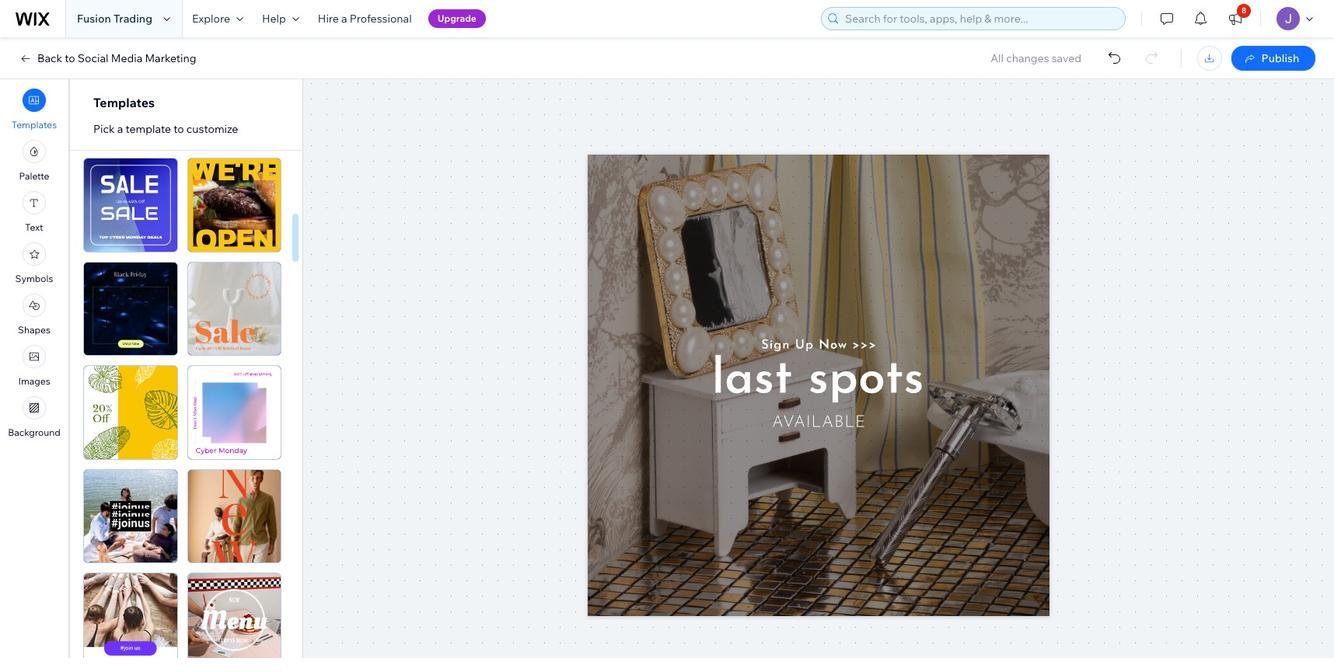 Task type: vqa. For each thing, say whether or not it's contained in the screenshot.
the Symbols
yes



Task type: describe. For each thing, give the bounding box(es) containing it.
help button
[[253, 0, 309, 37]]

palette
[[19, 170, 49, 182]]

upgrade
[[438, 12, 477, 24]]

pick a template to customize
[[93, 122, 238, 136]]

palette button
[[19, 140, 49, 182]]

0 vertical spatial to
[[65, 51, 75, 65]]

trading
[[113, 12, 152, 26]]

back to social media marketing
[[37, 51, 196, 65]]

back
[[37, 51, 62, 65]]

symbols button
[[15, 243, 53, 285]]

all changes saved
[[991, 51, 1082, 65]]

template
[[126, 122, 171, 136]]

professional
[[350, 12, 412, 26]]

a for template
[[117, 122, 123, 136]]

pick
[[93, 122, 115, 136]]

help
[[262, 12, 286, 26]]

changes
[[1006, 51, 1049, 65]]

fusion
[[77, 12, 111, 26]]

fusion trading
[[77, 12, 152, 26]]

menu containing templates
[[0, 84, 68, 443]]

customize
[[187, 122, 238, 136]]

background
[[8, 427, 61, 439]]

shapes button
[[18, 294, 50, 336]]

background button
[[8, 397, 61, 439]]

upgrade button
[[428, 9, 486, 28]]



Task type: locate. For each thing, give the bounding box(es) containing it.
templates inside menu
[[12, 119, 57, 131]]

1 vertical spatial templates
[[12, 119, 57, 131]]

1 vertical spatial to
[[174, 122, 184, 136]]

0 horizontal spatial templates
[[12, 119, 57, 131]]

0 horizontal spatial a
[[117, 122, 123, 136]]

hire a professional link
[[309, 0, 421, 37]]

text button
[[23, 191, 46, 233]]

hire a professional
[[318, 12, 412, 26]]

templates
[[93, 95, 155, 110], [12, 119, 57, 131]]

back to social media marketing button
[[19, 51, 196, 65]]

a inside hire a professional link
[[341, 12, 347, 26]]

images button
[[18, 345, 50, 387]]

8 button
[[1219, 0, 1253, 37]]

0 vertical spatial a
[[341, 12, 347, 26]]

images
[[18, 376, 50, 387]]

a right pick
[[117, 122, 123, 136]]

1 horizontal spatial a
[[341, 12, 347, 26]]

Search for tools, apps, help & more... field
[[841, 8, 1121, 30]]

a for professional
[[341, 12, 347, 26]]

social
[[78, 51, 109, 65]]

a
[[341, 12, 347, 26], [117, 122, 123, 136]]

to right back
[[65, 51, 75, 65]]

8
[[1242, 5, 1247, 16]]

to
[[65, 51, 75, 65], [174, 122, 184, 136]]

0 horizontal spatial to
[[65, 51, 75, 65]]

1 horizontal spatial templates
[[93, 95, 155, 110]]

publish button
[[1232, 46, 1316, 71]]

1 vertical spatial a
[[117, 122, 123, 136]]

publish
[[1262, 51, 1300, 65]]

1 horizontal spatial to
[[174, 122, 184, 136]]

explore
[[192, 12, 230, 26]]

symbols
[[15, 273, 53, 285]]

marketing
[[145, 51, 196, 65]]

a right hire
[[341, 12, 347, 26]]

all
[[991, 51, 1004, 65]]

saved
[[1052, 51, 1082, 65]]

0 vertical spatial templates
[[93, 95, 155, 110]]

text
[[25, 222, 43, 233]]

menu
[[0, 84, 68, 443]]

media
[[111, 51, 143, 65]]

hire
[[318, 12, 339, 26]]

shapes
[[18, 324, 50, 336]]

templates up palette button
[[12, 119, 57, 131]]

to right the 'template'
[[174, 122, 184, 136]]

templates up pick
[[93, 95, 155, 110]]

templates button
[[12, 89, 57, 131]]



